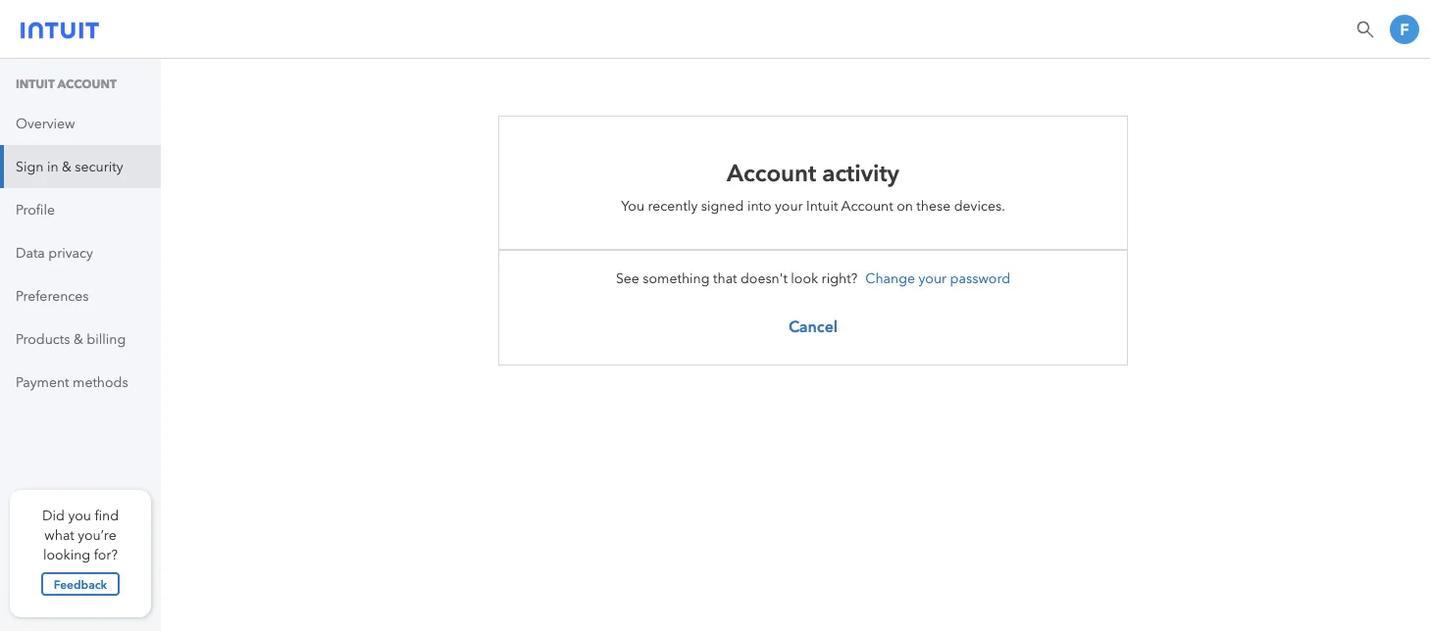 Task type: vqa. For each thing, say whether or not it's contained in the screenshot.
the activity.
no



Task type: describe. For each thing, give the bounding box(es) containing it.
you recently signed into your intuit account on these devices.
[[621, 198, 1006, 214]]

cancel
[[789, 315, 838, 336]]

sign
[[16, 158, 44, 175]]

intuit account
[[16, 77, 117, 91]]

products & billing link
[[0, 318, 161, 361]]

overview
[[16, 115, 75, 132]]

preferences link
[[0, 275, 161, 318]]

intuit
[[807, 198, 838, 214]]

looking
[[43, 547, 90, 563]]

privacy
[[48, 245, 93, 261]]

f
[[1401, 20, 1410, 39]]

sign in & security
[[16, 158, 123, 175]]

in
[[47, 158, 58, 175]]

look
[[791, 270, 819, 286]]

did you find what you're looking for?
[[42, 508, 119, 563]]

1 vertical spatial your
[[919, 270, 947, 286]]

intuit account element
[[0, 59, 161, 404]]

right?
[[822, 270, 858, 286]]

find
[[95, 508, 119, 524]]

see something that doesn't look right? change your password
[[616, 270, 1011, 286]]

0 horizontal spatial &
[[62, 158, 72, 175]]

0 vertical spatial your
[[775, 198, 803, 214]]

cancel button
[[763, 306, 865, 345]]

methods
[[73, 374, 128, 391]]

data privacy
[[16, 245, 93, 261]]

intuit
[[16, 77, 55, 91]]

activity
[[823, 159, 900, 187]]

products
[[16, 331, 70, 347]]

security
[[75, 158, 123, 175]]

something
[[643, 270, 710, 286]]

you
[[68, 508, 91, 524]]

feedback
[[54, 577, 107, 593]]

intuit logo image
[[21, 16, 99, 39]]

did
[[42, 508, 65, 524]]



Task type: locate. For each thing, give the bounding box(es) containing it.
your right change
[[919, 270, 947, 286]]

that
[[713, 270, 737, 286]]

1 vertical spatial &
[[74, 331, 83, 347]]

profile link
[[0, 188, 161, 232]]

payment methods link
[[0, 361, 161, 404]]

change
[[866, 270, 916, 286]]

password
[[951, 270, 1011, 286]]

account
[[57, 77, 117, 91]]

help image
[[1356, 20, 1376, 39]]

account
[[727, 159, 817, 187], [842, 198, 894, 214]]

account activity
[[727, 159, 900, 187]]

feedback button
[[41, 573, 120, 597]]

into
[[748, 198, 772, 214]]

& right "in" at top left
[[62, 158, 72, 175]]

payment methods
[[16, 374, 128, 391]]

what
[[44, 527, 74, 544]]

your
[[775, 198, 803, 214], [919, 270, 947, 286]]

1 horizontal spatial your
[[919, 270, 947, 286]]

profile
[[16, 202, 55, 218]]

account up into
[[727, 159, 817, 187]]

products & billing
[[16, 331, 126, 347]]

0 vertical spatial &
[[62, 158, 72, 175]]

recently
[[648, 198, 698, 214]]

& left billing
[[74, 331, 83, 347]]

on
[[897, 198, 914, 214]]

0 horizontal spatial your
[[775, 198, 803, 214]]

0 horizontal spatial account
[[727, 159, 817, 187]]

signed
[[701, 198, 744, 214]]

sign in & security link
[[0, 145, 161, 188]]

devices.
[[955, 198, 1006, 214]]

account down activity
[[842, 198, 894, 214]]

1 vertical spatial account
[[842, 198, 894, 214]]

preferences
[[16, 288, 89, 304]]

doesn't
[[741, 270, 788, 286]]

payment
[[16, 374, 69, 391]]

for?
[[94, 547, 118, 563]]

0 vertical spatial account
[[727, 159, 817, 187]]

overview link
[[0, 102, 161, 145]]

&
[[62, 158, 72, 175], [74, 331, 83, 347]]

1 horizontal spatial account
[[842, 198, 894, 214]]

these
[[917, 198, 951, 214]]

billing
[[87, 331, 126, 347]]

see
[[616, 270, 640, 286]]

1 horizontal spatial &
[[74, 331, 83, 347]]

you
[[621, 198, 645, 214]]

data
[[16, 245, 45, 261]]

your right into
[[775, 198, 803, 214]]

data privacy link
[[0, 232, 161, 275]]

you're
[[78, 527, 116, 544]]



